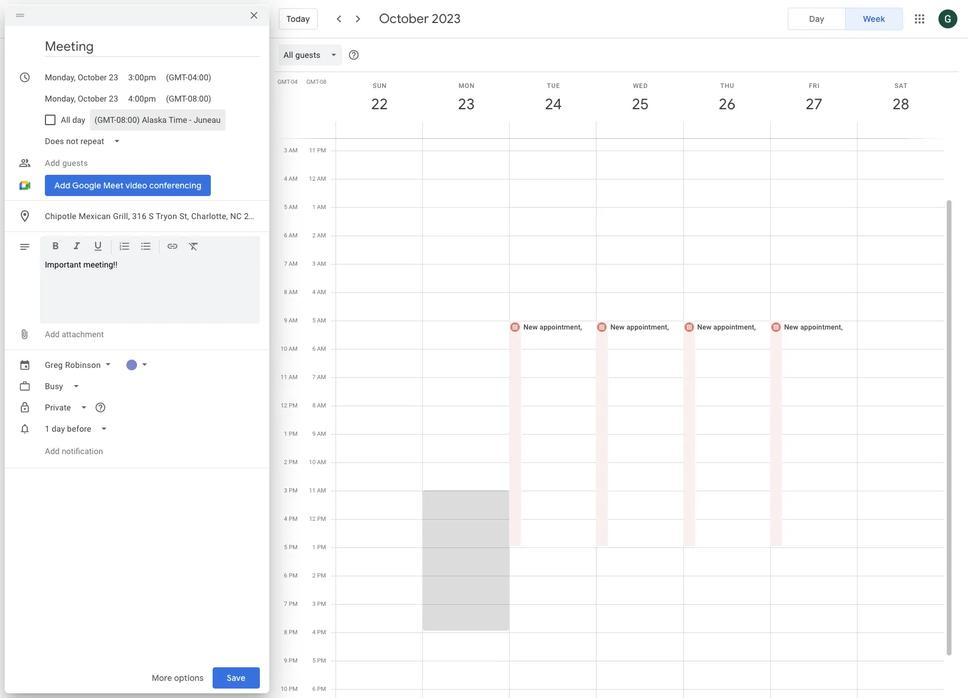 Task type: vqa. For each thing, say whether or not it's contained in the screenshot.


Task type: locate. For each thing, give the bounding box(es) containing it.
0 horizontal spatial 5 pm
[[284, 544, 298, 551]]

add for add attachment
[[45, 330, 60, 339]]

0 vertical spatial 12
[[309, 176, 316, 182]]

(gmt- for (gmt-08:00)
[[166, 94, 188, 103]]

08:00)
[[188, 94, 211, 103], [117, 115, 140, 125]]

1 vertical spatial 8
[[313, 403, 316, 409]]

gmt- for 04
[[278, 79, 291, 85]]

add guests button
[[40, 153, 260, 174]]

0 vertical spatial 10 am
[[281, 346, 298, 352]]

1 vertical spatial 6 pm
[[313, 686, 326, 693]]

1 horizontal spatial 10 am
[[309, 459, 326, 466]]

1 vertical spatial 1
[[284, 431, 288, 437]]

3 add from the top
[[45, 447, 60, 456]]

1 vertical spatial 08:00)
[[117, 115, 140, 125]]

appointment
[[540, 323, 581, 332], [627, 323, 668, 332], [714, 323, 755, 332], [801, 323, 842, 332]]

1 new appointment , from the left
[[524, 323, 584, 332]]

3 appointment from the left
[[714, 323, 755, 332]]

5
[[284, 204, 287, 210], [313, 317, 316, 324], [284, 544, 288, 551], [313, 658, 316, 664]]

important
[[45, 260, 81, 270]]

gmt- right the 04
[[307, 79, 320, 85]]

0 vertical spatial 4 pm
[[284, 516, 298, 523]]

0 horizontal spatial 5 am
[[284, 204, 298, 210]]

0 horizontal spatial 4 pm
[[284, 516, 298, 523]]

0 horizontal spatial gmt-
[[278, 79, 291, 85]]

1 horizontal spatial 4 pm
[[313, 630, 326, 636]]

2 , from the left
[[668, 323, 670, 332]]

Description text field
[[45, 260, 255, 319]]

2 vertical spatial 2
[[313, 573, 316, 579]]

4 am left '12 am' in the left top of the page
[[284, 176, 298, 182]]

1 horizontal spatial 11 am
[[309, 488, 326, 494]]

None field
[[279, 44, 347, 66], [40, 131, 130, 152], [40, 376, 89, 397], [40, 397, 97, 419], [40, 419, 117, 440], [279, 44, 347, 66], [40, 131, 130, 152], [40, 376, 89, 397], [40, 397, 97, 419], [40, 419, 117, 440]]

bold image
[[50, 241, 61, 254]]

(gmt- up (gmt-08:00) on the top left of page
[[166, 73, 188, 82]]

2 pm
[[284, 459, 298, 466], [313, 573, 326, 579]]

greg
[[45, 361, 63, 370]]

12 pm
[[281, 403, 298, 409], [309, 516, 326, 523]]

1 vertical spatial 6 am
[[313, 346, 326, 352]]

3 cell from the left
[[509, 66, 597, 699]]

7 cell from the left
[[858, 66, 945, 699]]

08:00) down the end time text box
[[117, 115, 140, 125]]

thu
[[721, 82, 735, 90]]

row
[[331, 66, 945, 699]]

0 vertical spatial 12 pm
[[281, 403, 298, 409]]

insert link image
[[167, 241, 179, 254]]

1 horizontal spatial 08:00)
[[188, 94, 211, 103]]

25
[[632, 95, 648, 114]]

316
[[132, 212, 147, 221]]

new
[[524, 323, 538, 332], [611, 323, 625, 332], [698, 323, 712, 332], [785, 323, 799, 332]]

tryon
[[156, 212, 177, 221]]

1 vertical spatial 10
[[309, 459, 316, 466]]

monday, october 23 element
[[453, 91, 480, 118]]

1 , from the left
[[581, 323, 583, 332]]

1 vertical spatial 3 am
[[313, 261, 326, 267]]

add inside dropdown button
[[45, 158, 60, 168]]

(gmt- inside (gmt-04:00) button
[[166, 73, 188, 82]]

1 vertical spatial 7 am
[[313, 374, 326, 381]]

0 horizontal spatial 08:00)
[[117, 115, 140, 125]]

1 horizontal spatial 9 am
[[313, 431, 326, 437]]

(gmt- up time
[[166, 94, 188, 103]]

0 vertical spatial 08:00)
[[188, 94, 211, 103]]

08:00) down 04:00)
[[188, 94, 211, 103]]

tuesday, october 24 element
[[540, 91, 567, 118]]

8
[[284, 289, 287, 296], [313, 403, 316, 409], [284, 630, 288, 636]]

28 column header
[[858, 72, 945, 138]]

3 , from the left
[[755, 323, 757, 332]]

2023
[[432, 11, 461, 27]]

cell
[[336, 66, 423, 699], [423, 66, 510, 699], [509, 66, 597, 699], [596, 66, 684, 699], [683, 66, 771, 699], [770, 66, 858, 699], [858, 66, 945, 699]]

formatting options toolbar
[[40, 236, 260, 261]]

add
[[45, 158, 60, 168], [45, 330, 60, 339], [45, 447, 60, 456]]

guests
[[62, 158, 88, 168]]

1 vertical spatial add
[[45, 330, 60, 339]]

10
[[281, 346, 287, 352], [309, 459, 316, 466], [281, 686, 288, 693]]

3 new appointment , from the left
[[698, 323, 758, 332]]

5 pm right the 9 pm
[[313, 658, 326, 664]]

3 am left the 11 pm
[[284, 147, 298, 154]]

4 appointment from the left
[[801, 323, 842, 332]]

1 vertical spatial 8 am
[[313, 403, 326, 409]]

,
[[581, 323, 583, 332], [668, 323, 670, 332], [755, 323, 757, 332], [842, 323, 844, 332]]

(gmt-08:00) button
[[161, 88, 216, 109]]

4 cell from the left
[[596, 66, 684, 699]]

0 vertical spatial 5 am
[[284, 204, 298, 210]]

10 am
[[281, 346, 298, 352], [309, 459, 326, 466]]

6
[[284, 232, 287, 239], [313, 346, 316, 352], [284, 573, 288, 579], [313, 686, 316, 693]]

0 horizontal spatial 3 am
[[284, 147, 298, 154]]

time
[[169, 115, 188, 125]]

(gmt-
[[166, 73, 188, 82], [166, 94, 188, 103], [95, 115, 117, 125]]

0 horizontal spatial 10 am
[[281, 346, 298, 352]]

2 vertical spatial (gmt-
[[95, 115, 117, 125]]

6 pm right 10 pm
[[313, 686, 326, 693]]

4 am
[[284, 176, 298, 182], [313, 289, 326, 296]]

1 vertical spatial 9 am
[[313, 431, 326, 437]]

new for fourth "cell" from left
[[611, 323, 625, 332]]

2 add from the top
[[45, 330, 60, 339]]

0 vertical spatial 3 pm
[[284, 488, 298, 494]]

underline image
[[92, 241, 104, 254]]

2 cell from the left
[[423, 66, 510, 699]]

0 horizontal spatial 12 pm
[[281, 403, 298, 409]]

1 gmt- from the left
[[278, 79, 291, 85]]

(gmt- inside (gmt-08:00) "button"
[[166, 94, 188, 103]]

grid
[[274, 38, 955, 699]]

0 vertical spatial 6 pm
[[284, 573, 298, 579]]

08:00) for (gmt-08:00)
[[188, 94, 211, 103]]

3 am
[[284, 147, 298, 154], [313, 261, 326, 267]]

2 vertical spatial 1
[[313, 544, 316, 551]]

option group
[[789, 8, 904, 30]]

22
[[371, 95, 388, 114]]

juneau
[[194, 115, 221, 125]]

9
[[284, 317, 287, 324], [313, 431, 316, 437], [284, 658, 288, 664]]

week
[[864, 14, 886, 24]]

0 vertical spatial 2
[[313, 232, 316, 239]]

(gmt- for (gmt-08:00) alaska time - juneau
[[95, 115, 117, 125]]

8 am
[[284, 289, 298, 296], [313, 403, 326, 409]]

08:00) inside "button"
[[188, 94, 211, 103]]

grid containing 22
[[274, 38, 955, 699]]

0 horizontal spatial 6 am
[[284, 232, 298, 239]]

0 vertical spatial 9 am
[[284, 317, 298, 324]]

new appointment ,
[[524, 323, 584, 332], [611, 323, 671, 332], [698, 323, 758, 332], [785, 323, 845, 332]]

(gmt- inside (gmt-08:00) alaska time - juneau button
[[95, 115, 117, 125]]

Start time text field
[[128, 70, 157, 85]]

0 vertical spatial 8 am
[[284, 289, 298, 296]]

0 vertical spatial 3 am
[[284, 147, 298, 154]]

gmt- left gmt-08
[[278, 79, 291, 85]]

sun
[[373, 82, 387, 90]]

2 vertical spatial add
[[45, 447, 60, 456]]

1 vertical spatial 2
[[284, 459, 288, 466]]

0 horizontal spatial 6 pm
[[284, 573, 298, 579]]

24 column header
[[510, 72, 597, 138]]

1 vertical spatial 9
[[313, 431, 316, 437]]

attachment
[[62, 330, 104, 339]]

1 vertical spatial 1 pm
[[313, 544, 326, 551]]

row containing new appointment
[[331, 66, 945, 699]]

0 vertical spatial 2 pm
[[284, 459, 298, 466]]

1 horizontal spatial 5 pm
[[313, 658, 326, 664]]

(gmt-04:00)
[[166, 73, 211, 82]]

4 new appointment , from the left
[[785, 323, 845, 332]]

2 new appointment , from the left
[[611, 323, 671, 332]]

4 am down 2 am
[[313, 289, 326, 296]]

1 horizontal spatial 2 pm
[[313, 573, 326, 579]]

2 vertical spatial 9
[[284, 658, 288, 664]]

4 , from the left
[[842, 323, 844, 332]]

2 vertical spatial 7
[[284, 601, 288, 608]]

11
[[309, 147, 316, 154], [281, 374, 287, 381], [309, 488, 316, 494]]

0 horizontal spatial 4 am
[[284, 176, 298, 182]]

0 horizontal spatial 1 pm
[[284, 431, 298, 437]]

(gmt- right day
[[95, 115, 117, 125]]

thursday, october 26 element
[[714, 91, 741, 118]]

1 vertical spatial (gmt-
[[166, 94, 188, 103]]

add for add notification
[[45, 447, 60, 456]]

5 am
[[284, 204, 298, 210], [313, 317, 326, 324]]

gmt-
[[278, 79, 291, 85], [307, 79, 320, 85]]

11 am
[[281, 374, 298, 381], [309, 488, 326, 494]]

0 horizontal spatial 11 am
[[281, 374, 298, 381]]

new appointment , for 3rd "cell" from left
[[524, 323, 584, 332]]

08:00) inside button
[[117, 115, 140, 125]]

1 horizontal spatial gmt-
[[307, 79, 320, 85]]

1 horizontal spatial 6 am
[[313, 346, 326, 352]]

sunday, october 22 element
[[366, 91, 393, 118]]

add left notification
[[45, 447, 60, 456]]

2 new from the left
[[611, 323, 625, 332]]

6 pm
[[284, 573, 298, 579], [313, 686, 326, 693]]

7
[[284, 261, 287, 267], [313, 374, 316, 381], [284, 601, 288, 608]]

1 vertical spatial 4 pm
[[313, 630, 326, 636]]

mexican
[[79, 212, 111, 221]]

2
[[313, 232, 316, 239], [284, 459, 288, 466], [313, 573, 316, 579]]

1 add from the top
[[45, 158, 60, 168]]

notification
[[62, 447, 103, 456]]

1 vertical spatial 2 pm
[[313, 573, 326, 579]]

3 new from the left
[[698, 323, 712, 332]]

robinson
[[65, 361, 101, 370]]

(gmt-08:00) alaska time - juneau
[[95, 115, 221, 125]]

gmt-04
[[278, 79, 298, 85]]

1 horizontal spatial 6 pm
[[313, 686, 326, 693]]

4
[[284, 176, 287, 182], [313, 289, 316, 296], [284, 516, 288, 523], [313, 630, 316, 636]]

pm
[[317, 147, 326, 154], [289, 403, 298, 409], [289, 431, 298, 437], [289, 459, 298, 466], [289, 488, 298, 494], [289, 516, 298, 523], [317, 516, 326, 523], [289, 544, 298, 551], [317, 544, 326, 551], [289, 573, 298, 579], [317, 573, 326, 579], [289, 601, 298, 608], [317, 601, 326, 608], [289, 630, 298, 636], [317, 630, 326, 636], [289, 658, 298, 664], [317, 658, 326, 664], [289, 686, 298, 693], [317, 686, 326, 693]]

all day
[[61, 115, 85, 125]]

5 pm up 7 pm
[[284, 544, 298, 551]]

1
[[313, 204, 316, 210], [284, 431, 288, 437], [313, 544, 316, 551]]

4 new from the left
[[785, 323, 799, 332]]

1 new from the left
[[524, 323, 538, 332]]

5 pm
[[284, 544, 298, 551], [313, 658, 326, 664]]

0 horizontal spatial 7 am
[[284, 261, 298, 267]]

2 gmt- from the left
[[307, 79, 320, 85]]

6 pm up 7 pm
[[284, 573, 298, 579]]

3 pm
[[284, 488, 298, 494], [313, 601, 326, 608]]

0 vertical spatial (gmt-
[[166, 73, 188, 82]]

1 horizontal spatial 12 pm
[[309, 516, 326, 523]]

1 vertical spatial 4 am
[[313, 289, 326, 296]]

1 vertical spatial 12
[[281, 403, 288, 409]]

0 vertical spatial 1 pm
[[284, 431, 298, 437]]

tue
[[547, 82, 561, 90]]

1 pm
[[284, 431, 298, 437], [313, 544, 326, 551]]

italic image
[[71, 241, 83, 254]]

1 horizontal spatial 5 am
[[313, 317, 326, 324]]

1 vertical spatial 5 am
[[313, 317, 326, 324]]

1 horizontal spatial 3 pm
[[313, 601, 326, 608]]

, for 3rd "cell" from left
[[581, 323, 583, 332]]

08
[[320, 79, 327, 85]]

fri
[[810, 82, 820, 90]]

0 vertical spatial add
[[45, 158, 60, 168]]

1 vertical spatial 11 am
[[309, 488, 326, 494]]

add left attachment
[[45, 330, 60, 339]]

0 vertical spatial 7
[[284, 261, 287, 267]]

1 horizontal spatial 8 am
[[313, 403, 326, 409]]

0 vertical spatial 11 am
[[281, 374, 298, 381]]

add left guests
[[45, 158, 60, 168]]

am
[[289, 147, 298, 154], [289, 176, 298, 182], [317, 176, 326, 182], [289, 204, 298, 210], [317, 204, 326, 210], [289, 232, 298, 239], [317, 232, 326, 239], [289, 261, 298, 267], [317, 261, 326, 267], [289, 289, 298, 296], [317, 289, 326, 296], [289, 317, 298, 324], [317, 317, 326, 324], [289, 346, 298, 352], [317, 346, 326, 352], [289, 374, 298, 381], [317, 374, 326, 381], [317, 403, 326, 409], [317, 431, 326, 437], [317, 459, 326, 466], [317, 488, 326, 494]]

3 am down 2 am
[[313, 261, 326, 267]]

october
[[379, 11, 429, 27]]

add attachment button
[[40, 324, 109, 345]]

friday, october 27 element
[[801, 91, 828, 118]]

12
[[309, 176, 316, 182], [281, 403, 288, 409], [309, 516, 316, 523]]

remove formatting image
[[188, 241, 200, 254]]



Task type: describe. For each thing, give the bounding box(es) containing it.
s
[[149, 212, 154, 221]]

new appointment , for third "cell" from the right
[[698, 323, 758, 332]]

, for second "cell" from the right
[[842, 323, 844, 332]]

1 horizontal spatial 1 pm
[[313, 544, 326, 551]]

fri 27
[[806, 82, 822, 114]]

Day radio
[[789, 8, 847, 30]]

chipotle mexican grill, 316 s tryon st, charlotte, nc 28202, usa
[[45, 212, 288, 221]]

27
[[806, 95, 822, 114]]

2 appointment from the left
[[627, 323, 668, 332]]

1 vertical spatial 12 pm
[[309, 516, 326, 523]]

23 column header
[[423, 72, 510, 138]]

sun 22
[[371, 82, 388, 114]]

all
[[61, 115, 70, 125]]

1 horizontal spatial 4 am
[[313, 289, 326, 296]]

24
[[545, 95, 561, 114]]

add attachment
[[45, 330, 104, 339]]

1 cell from the left
[[336, 66, 423, 699]]

, for third "cell" from the right
[[755, 323, 757, 332]]

1 vertical spatial 11
[[281, 374, 287, 381]]

(gmt- for (gmt-04:00)
[[166, 73, 188, 82]]

wed 25
[[632, 82, 649, 114]]

add notification button
[[40, 437, 108, 466]]

grill,
[[113, 212, 130, 221]]

1 appointment from the left
[[540, 323, 581, 332]]

2 vertical spatial 10
[[281, 686, 288, 693]]

04
[[291, 79, 298, 85]]

(gmt-08:00)
[[166, 94, 211, 103]]

important meeting!!
[[45, 260, 118, 270]]

End date text field
[[45, 92, 119, 106]]

28202,
[[244, 212, 270, 221]]

11 pm
[[309, 147, 326, 154]]

option group containing day
[[789, 8, 904, 30]]

add for add guests
[[45, 158, 60, 168]]

day
[[72, 115, 85, 125]]

10 pm
[[281, 686, 298, 693]]

0 vertical spatial 11
[[309, 147, 316, 154]]

0 vertical spatial 10
[[281, 346, 287, 352]]

2 vertical spatial 8
[[284, 630, 288, 636]]

22 column header
[[336, 72, 423, 138]]

wed
[[633, 82, 649, 90]]

usa
[[272, 212, 288, 221]]

bulleted list image
[[140, 241, 152, 254]]

numbered list image
[[119, 241, 131, 254]]

27 column header
[[771, 72, 858, 138]]

1 vertical spatial 5 pm
[[313, 658, 326, 664]]

1 vertical spatial 7
[[313, 374, 316, 381]]

7 pm
[[284, 601, 298, 608]]

26
[[719, 95, 735, 114]]

0 vertical spatial 9
[[284, 317, 287, 324]]

charlotte,
[[191, 212, 228, 221]]

8 pm
[[284, 630, 298, 636]]

mon 23
[[458, 82, 475, 114]]

nc
[[230, 212, 242, 221]]

Start date text field
[[45, 70, 119, 85]]

sat 28
[[893, 82, 909, 114]]

mon
[[459, 82, 475, 90]]

today
[[287, 14, 310, 24]]

04:00)
[[188, 73, 211, 82]]

chipotle mexican grill, 316 s tryon st, charlotte, nc 28202, usa button
[[40, 206, 288, 227]]

End time text field
[[128, 92, 157, 106]]

gmt- for 08
[[307, 79, 320, 85]]

new appointment , for second "cell" from the right
[[785, 323, 845, 332]]

(gmt-08:00) alaska time - juneau button
[[90, 109, 226, 131]]

Week radio
[[846, 8, 904, 30]]

add guests
[[45, 158, 88, 168]]

chipotle
[[45, 212, 77, 221]]

day
[[810, 14, 825, 24]]

Add title text field
[[45, 38, 260, 56]]

5 cell from the left
[[683, 66, 771, 699]]

0 vertical spatial 7 am
[[284, 261, 298, 267]]

(gmt-04:00) button
[[161, 67, 216, 88]]

1 vertical spatial 10 am
[[309, 459, 326, 466]]

0 vertical spatial 1
[[313, 204, 316, 210]]

0 horizontal spatial 3 pm
[[284, 488, 298, 494]]

0 vertical spatial 6 am
[[284, 232, 298, 239]]

0 horizontal spatial 8 am
[[284, 289, 298, 296]]

0 horizontal spatial 2 pm
[[284, 459, 298, 466]]

0 vertical spatial 8
[[284, 289, 287, 296]]

25 column header
[[597, 72, 684, 138]]

gmt-08
[[307, 79, 327, 85]]

add notification
[[45, 447, 103, 456]]

tue 24
[[545, 82, 561, 114]]

greg robinson
[[45, 361, 101, 370]]

2 am
[[313, 232, 326, 239]]

meeting!!
[[83, 260, 118, 270]]

1 vertical spatial 3 pm
[[313, 601, 326, 608]]

october 2023
[[379, 11, 461, 27]]

9 pm
[[284, 658, 298, 664]]

, for fourth "cell" from left
[[668, 323, 670, 332]]

-
[[190, 115, 192, 125]]

2 vertical spatial 12
[[309, 516, 316, 523]]

1 horizontal spatial 3 am
[[313, 261, 326, 267]]

0 vertical spatial 4 am
[[284, 176, 298, 182]]

thu 26
[[719, 82, 735, 114]]

1 horizontal spatial 7 am
[[313, 374, 326, 381]]

new for 3rd "cell" from left
[[524, 323, 538, 332]]

new for second "cell" from the right
[[785, 323, 799, 332]]

saturday, october 28 element
[[888, 91, 915, 118]]

12 am
[[309, 176, 326, 182]]

26 column header
[[684, 72, 771, 138]]

2 vertical spatial 11
[[309, 488, 316, 494]]

28
[[893, 95, 909, 114]]

new appointment , for fourth "cell" from left
[[611, 323, 671, 332]]

0 vertical spatial 5 pm
[[284, 544, 298, 551]]

0 horizontal spatial 9 am
[[284, 317, 298, 324]]

08:00) for (gmt-08:00) alaska time - juneau
[[117, 115, 140, 125]]

23
[[458, 95, 475, 114]]

wednesday, october 25 element
[[627, 91, 654, 118]]

6 cell from the left
[[770, 66, 858, 699]]

st,
[[179, 212, 189, 221]]

new for third "cell" from the right
[[698, 323, 712, 332]]

today button
[[279, 5, 318, 33]]

sat
[[895, 82, 909, 90]]

alaska
[[142, 115, 167, 125]]

1 am
[[313, 204, 326, 210]]



